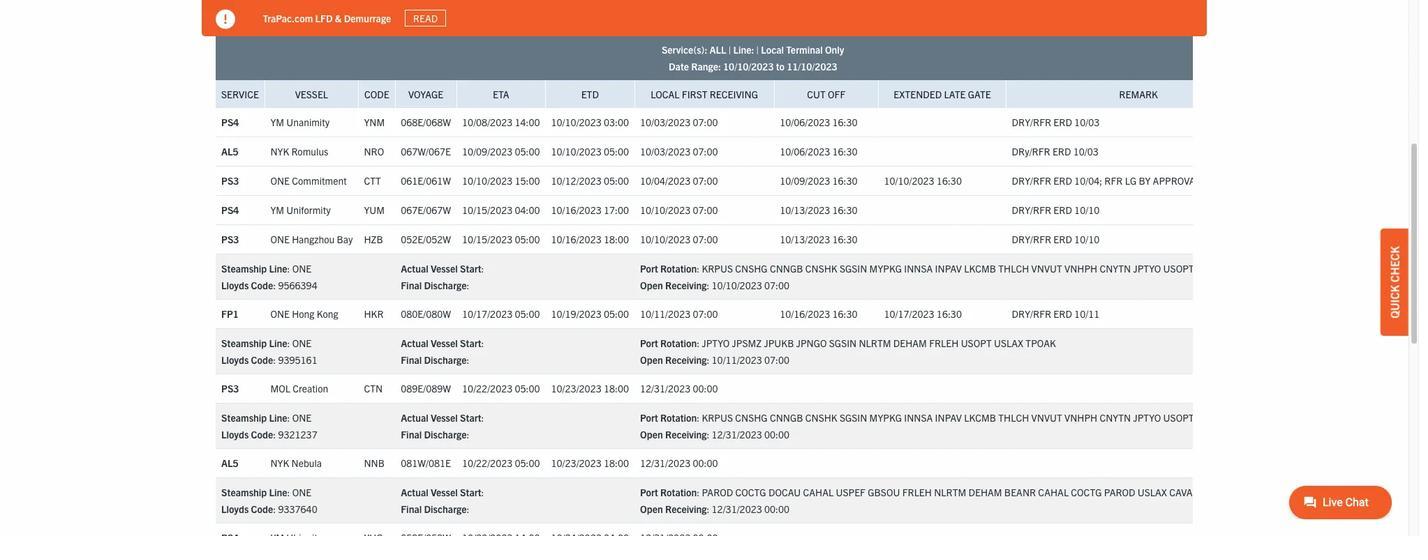 Task type: locate. For each thing, give the bounding box(es) containing it.
sgsin up 10/16/2023 16:30
[[840, 262, 867, 275]]

vnvut inside port rotation : krpus cnshg cnngb cnshk sgsin mypkg innsa inpav lkcmb thlch vnvut vnhph cnytn jptyo usopt uslax tpoak open receiving : 12/31/2023 00:00
[[1032, 412, 1062, 424]]

2 10/22/2023 05:00 from the top
[[462, 457, 540, 470]]

dry/rfr
[[1012, 116, 1051, 129], [1012, 175, 1051, 187], [1012, 204, 1051, 217], [1012, 233, 1051, 246], [1012, 308, 1051, 321]]

rotation inside port rotation : parod coctg docau cahal uspef gbsou frleh nlrtm deham beanr cahal coctg parod uslax cavan usopt tpoak open receiving : 12/31/2023 00:00
[[661, 486, 697, 499]]

2 actual vessel start : final discharge : from the top
[[401, 337, 484, 366]]

actual vessel start : final discharge : for : 9337640
[[401, 486, 484, 516]]

2 discharge from the top
[[424, 354, 467, 366]]

2 lloyds from the top
[[221, 354, 249, 366]]

1 thlch from the top
[[999, 262, 1029, 275]]

10/03/2023 up 10/04/2023
[[640, 145, 691, 158]]

dry/rfr for 10/10/2023 03:00
[[1012, 116, 1051, 129]]

vessel for steamship line : one lloyds code : 9395161
[[431, 337, 458, 350]]

00:00 inside port rotation : parod coctg docau cahal uspef gbsou frleh nlrtm deham beanr cahal coctg parod uslax cavan usopt tpoak open receiving : 12/31/2023 00:00
[[764, 503, 790, 516]]

4 steamship from the top
[[221, 486, 267, 499]]

mypkg for : 10/10/2023 07:00
[[870, 262, 902, 275]]

cnngb inside port rotation : krpus cnshg cnngb cnshk sgsin mypkg innsa inpav lkcmb thlch vnvut vnhph cnytn jptyo usopt uslax tpoak open receiving : 10/10/2023 07:00
[[770, 262, 803, 275]]

3 final from the top
[[401, 428, 422, 441]]

to
[[776, 60, 785, 72]]

0 vertical spatial ps3
[[221, 175, 239, 187]]

code up mol
[[251, 354, 273, 366]]

03:00
[[604, 116, 629, 129]]

10/06/2023 for 10/10/2023 05:00
[[780, 145, 830, 158]]

10/22/2023 right 089e/089w
[[462, 383, 513, 395]]

15:00
[[515, 175, 540, 187]]

0 vertical spatial 10/06/2023
[[780, 116, 830, 129]]

0 vertical spatial dry/rfr erd 10/10
[[1012, 204, 1100, 217]]

dry/rfr erd 10/03
[[1012, 116, 1100, 129]]

thlch inside port rotation : krpus cnshg cnngb cnshk sgsin mypkg innsa inpav lkcmb thlch vnvut vnhph cnytn jptyo usopt uslax tpoak open receiving : 10/10/2023 07:00
[[999, 262, 1029, 275]]

10/03/2023
[[640, 116, 691, 129], [640, 145, 691, 158]]

4 discharge from the top
[[424, 503, 467, 516]]

0 vertical spatial inpav
[[935, 262, 962, 275]]

0 vertical spatial 10/13/2023
[[780, 204, 830, 217]]

lloyds down fp1
[[221, 354, 249, 366]]

frleh down 10/17/2023 16:30
[[929, 337, 959, 350]]

1 vertical spatial local
[[651, 88, 680, 100]]

port for port rotation : parod coctg docau cahal uspef gbsou frleh nlrtm deham beanr cahal coctg parod uslax cavan usopt tpoak open receiving : 12/31/2023 00:00
[[640, 486, 658, 499]]

10/03/2023 down first
[[640, 116, 691, 129]]

2 steamship from the top
[[221, 337, 267, 350]]

lloyds left 9321237
[[221, 428, 249, 441]]

1 10/03/2023 07:00 from the top
[[640, 116, 718, 129]]

1 vertical spatial sgsin
[[829, 337, 857, 350]]

sgsin for : 10/10/2023 07:00
[[840, 262, 867, 275]]

port for port rotation : jptyo jpsmz jpukb jpngo sgsin nlrtm deham frleh usopt uslax tpoak open receiving : 10/11/2023 07:00
[[640, 337, 658, 350]]

vnhph inside port rotation : krpus cnshg cnngb cnshk sgsin mypkg innsa inpav lkcmb thlch vnvut vnhph cnytn jptyo usopt uslax tpoak open receiving : 12/31/2023 00:00
[[1065, 412, 1098, 424]]

1 lloyds from the top
[[221, 279, 249, 292]]

16:30 for 10/16/2023 18:00
[[833, 233, 858, 246]]

actual down 089e/089w
[[401, 412, 428, 424]]

00:00
[[693, 383, 718, 395], [764, 428, 790, 441], [693, 457, 718, 470], [764, 503, 790, 516]]

10/03/2023 for 03:00
[[640, 116, 691, 129]]

1 nyk from the top
[[270, 145, 289, 158]]

1 10/10/2023 07:00 from the top
[[640, 204, 718, 217]]

receiving for port rotation : krpus cnshg cnngb cnshk sgsin mypkg innsa inpav lkcmb thlch vnvut vnhph cnytn jptyo usopt uslax tpoak open receiving : 12/31/2023 00:00
[[665, 428, 707, 441]]

quick check
[[1388, 246, 1402, 319]]

tpoak inside port rotation : parod coctg docau cahal uspef gbsou frleh nlrtm deham beanr cahal coctg parod uslax cavan usopt tpoak open receiving : 12/31/2023 00:00
[[1235, 486, 1266, 499]]

1 10/22/2023 from the top
[[462, 383, 513, 395]]

0 vertical spatial cnngb
[[770, 262, 803, 275]]

local up to on the top right of the page
[[761, 43, 784, 56]]

0 vertical spatial 10/22/2023 05:00
[[462, 383, 540, 395]]

erd for 10/16/2023 17:00
[[1054, 204, 1072, 217]]

krpus inside port rotation : krpus cnshg cnngb cnshk sgsin mypkg innsa inpav lkcmb thlch vnvut vnhph cnytn jptyo usopt uslax tpoak open receiving : 10/10/2023 07:00
[[702, 262, 733, 275]]

steamship
[[221, 262, 267, 275], [221, 337, 267, 350], [221, 412, 267, 424], [221, 486, 267, 499]]

erd for 10/10/2023 03:00
[[1054, 116, 1072, 129]]

inpav
[[935, 262, 962, 275], [935, 412, 962, 424]]

12/31/2023
[[640, 383, 691, 395], [712, 428, 762, 441], [640, 457, 691, 470], [712, 503, 762, 516]]

2 lkcmb from the top
[[964, 412, 996, 424]]

lloyds for steamship line : one lloyds code : 9566394
[[221, 279, 249, 292]]

deham inside port rotation : parod coctg docau cahal uspef gbsou frleh nlrtm deham beanr cahal coctg parod uslax cavan usopt tpoak open receiving : 12/31/2023 00:00
[[969, 486, 1002, 499]]

actual vessel start : final discharge : down 080e/080w
[[401, 337, 484, 366]]

parod left docau
[[702, 486, 733, 499]]

1 horizontal spatial coctg
[[1071, 486, 1102, 499]]

open inside port rotation : krpus cnshg cnngb cnshk sgsin mypkg innsa inpav lkcmb thlch vnvut vnhph cnytn jptyo usopt uslax tpoak open receiving : 10/10/2023 07:00
[[640, 279, 663, 292]]

ym for ym uniformity
[[270, 204, 284, 217]]

0 vertical spatial 10/09/2023
[[462, 145, 513, 158]]

discharge up 089e/089w
[[424, 354, 467, 366]]

3 rotation from the top
[[661, 412, 697, 424]]

2 innsa from the top
[[904, 412, 933, 424]]

cnytn inside port rotation : krpus cnshg cnngb cnshk sgsin mypkg innsa inpav lkcmb thlch vnvut vnhph cnytn jptyo usopt uslax tpoak open receiving : 12/31/2023 00:00
[[1100, 412, 1131, 424]]

sgsin down the port rotation : jptyo jpsmz jpukb jpngo sgsin nlrtm deham frleh usopt uslax tpoak open receiving : 10/11/2023 07:00 on the bottom of page
[[840, 412, 867, 424]]

1 ps3 from the top
[[221, 175, 239, 187]]

uslax inside port rotation : krpus cnshg cnngb cnshk sgsin mypkg innsa inpav lkcmb thlch vnvut vnhph cnytn jptyo usopt uslax tpoak open receiving : 12/31/2023 00:00
[[1197, 412, 1226, 424]]

sgsin
[[840, 262, 867, 275], [829, 337, 857, 350], [840, 412, 867, 424]]

final down 081w/081e
[[401, 503, 422, 516]]

1 al5 from the top
[[221, 145, 238, 158]]

0 vertical spatial krpus
[[702, 262, 733, 275]]

1 horizontal spatial |
[[756, 43, 759, 56]]

one up 9395161
[[292, 337, 312, 350]]

dry/rfr erd 10/11
[[1012, 308, 1100, 321]]

inpav inside port rotation : krpus cnshg cnngb cnshk sgsin mypkg innsa inpav lkcmb thlch vnvut vnhph cnytn jptyo usopt uslax tpoak open receiving : 10/10/2023 07:00
[[935, 262, 962, 275]]

3 steamship from the top
[[221, 412, 267, 424]]

10/03 up 10/04;
[[1073, 145, 1099, 158]]

vnhph inside port rotation : krpus cnshg cnngb cnshk sgsin mypkg innsa inpav lkcmb thlch vnvut vnhph cnytn jptyo usopt uslax tpoak open receiving : 10/10/2023 07:00
[[1065, 262, 1098, 275]]

thlch
[[999, 262, 1029, 275], [999, 412, 1029, 424]]

1 vertical spatial vnhph
[[1065, 412, 1098, 424]]

hkr
[[364, 308, 384, 321]]

coctg
[[735, 486, 766, 499], [1071, 486, 1102, 499]]

innsa inside port rotation : krpus cnshg cnngb cnshk sgsin mypkg innsa inpav lkcmb thlch vnvut vnhph cnytn jptyo usopt uslax tpoak open receiving : 10/10/2023 07:00
[[904, 262, 933, 275]]

1 vertical spatial 10/15/2023
[[462, 233, 513, 246]]

start for steamship line : one lloyds code : 9321237
[[460, 412, 481, 424]]

cnshg inside port rotation : krpus cnshg cnngb cnshk sgsin mypkg innsa inpav lkcmb thlch vnvut vnhph cnytn jptyo usopt uslax tpoak open receiving : 12/31/2023 00:00
[[735, 412, 768, 424]]

cnytn for port rotation : krpus cnshg cnngb cnshk sgsin mypkg innsa inpav lkcmb thlch vnvut vnhph cnytn jptyo usopt uslax tpoak open receiving : 12/31/2023 00:00
[[1100, 412, 1131, 424]]

1 vertical spatial cnytn
[[1100, 412, 1131, 424]]

line up 9395161
[[269, 337, 287, 350]]

rotation inside the port rotation : jptyo jpsmz jpukb jpngo sgsin nlrtm deham frleh usopt uslax tpoak open receiving : 10/11/2023 07:00
[[661, 337, 697, 350]]

1 krpus from the top
[[702, 262, 733, 275]]

2 vnhph from the top
[[1065, 412, 1098, 424]]

by
[[1139, 175, 1151, 187]]

2 cnshk from the top
[[805, 412, 838, 424]]

2 ps3 from the top
[[221, 233, 239, 246]]

1 vertical spatial vnvut
[[1032, 412, 1062, 424]]

10/03 for dry/rfr erd 10/03
[[1073, 145, 1099, 158]]

1 vertical spatial ym
[[270, 204, 284, 217]]

10/23/2023 18:00 for 081w/081e
[[551, 457, 629, 470]]

rotation inside port rotation : krpus cnshg cnngb cnshk sgsin mypkg innsa inpav lkcmb thlch vnvut vnhph cnytn jptyo usopt uslax tpoak open receiving : 10/10/2023 07:00
[[661, 262, 697, 275]]

ps3 for one hangzhou bay
[[221, 233, 239, 246]]

1 vertical spatial 10/13/2023 16:30
[[780, 233, 858, 246]]

10/11
[[1075, 308, 1100, 321]]

dry/rfr erd 10/04; rfr lg by approval only
[[1012, 175, 1227, 187]]

cahal right beanr
[[1038, 486, 1069, 499]]

10/15/2023 down 10/15/2023 04:00
[[462, 233, 513, 246]]

2 inpav from the top
[[935, 412, 962, 424]]

ym left unanimity
[[270, 116, 284, 129]]

cnytn inside port rotation : krpus cnshg cnngb cnshk sgsin mypkg innsa inpav lkcmb thlch vnvut vnhph cnytn jptyo usopt uslax tpoak open receiving : 10/10/2023 07:00
[[1100, 262, 1131, 275]]

0 vertical spatial 10/11/2023
[[640, 308, 691, 321]]

1 10/23/2023 from the top
[[551, 383, 602, 395]]

port rotation : jptyo jpsmz jpukb jpngo sgsin nlrtm deham frleh usopt uslax tpoak open receiving : 10/11/2023 07:00
[[640, 337, 1056, 366]]

1 vertical spatial 10/22/2023
[[462, 457, 513, 470]]

sgsin inside port rotation : krpus cnshg cnngb cnshk sgsin mypkg innsa inpav lkcmb thlch vnvut vnhph cnytn jptyo usopt uslax tpoak open receiving : 12/31/2023 00:00
[[840, 412, 867, 424]]

1 horizontal spatial nlrtm
[[934, 486, 966, 499]]

10/13/2023
[[780, 204, 830, 217], [780, 233, 830, 246]]

1 vertical spatial 10/10/2023 07:00
[[640, 233, 718, 246]]

10/10 for 10/16/2023 18:00
[[1075, 233, 1100, 246]]

067e/067w
[[401, 204, 451, 217]]

1 dry/rfr from the top
[[1012, 116, 1051, 129]]

dry/rfr erd 10/03
[[1012, 145, 1099, 158]]

fp1
[[221, 308, 239, 321]]

1 horizontal spatial deham
[[969, 486, 1002, 499]]

al5 up steamship line : one lloyds code : 9337640
[[221, 457, 238, 470]]

0 vertical spatial 10/16/2023
[[551, 204, 602, 217]]

10/11/2023 07:00
[[640, 308, 718, 321]]

10/16/2023 down 10/12/2023
[[551, 204, 602, 217]]

quick
[[1388, 285, 1402, 319]]

0 vertical spatial nyk
[[270, 145, 289, 158]]

3 lloyds from the top
[[221, 428, 249, 441]]

solid image
[[216, 10, 235, 29]]

4 port from the top
[[640, 486, 658, 499]]

sgsin right jpngo on the bottom of the page
[[829, 337, 857, 350]]

rotation inside port rotation : krpus cnshg cnngb cnshk sgsin mypkg innsa inpav lkcmb thlch vnvut vnhph cnytn jptyo usopt uslax tpoak open receiving : 12/31/2023 00:00
[[661, 412, 697, 424]]

frleh right the gbsou
[[902, 486, 932, 499]]

line up 9337640
[[269, 486, 287, 499]]

actual
[[401, 262, 428, 275], [401, 337, 428, 350], [401, 412, 428, 424], [401, 486, 428, 499]]

0 vertical spatial mypkg
[[870, 262, 902, 275]]

cnshk for 00:00
[[805, 412, 838, 424]]

0 vertical spatial vnhph
[[1065, 262, 1098, 275]]

0 vertical spatial ym
[[270, 116, 284, 129]]

steamship inside steamship line : one lloyds code : 9321237
[[221, 412, 267, 424]]

receiving inside port rotation : krpus cnshg cnngb cnshk sgsin mypkg innsa inpav lkcmb thlch vnvut vnhph cnytn jptyo usopt uslax tpoak open receiving : 10/10/2023 07:00
[[665, 279, 707, 292]]

line for 9321237
[[269, 412, 287, 424]]

2 vertical spatial jptyo
[[1133, 412, 1161, 424]]

10/03/2023 07:00 for 10/10/2023 05:00
[[640, 145, 718, 158]]

rotation
[[661, 262, 697, 275], [661, 337, 697, 350], [661, 412, 697, 424], [661, 486, 697, 499]]

0 vertical spatial 18:00
[[604, 233, 629, 246]]

12/31/2023 00:00 for 081w/081e
[[640, 457, 718, 470]]

actual down 081w/081e
[[401, 486, 428, 499]]

port inside port rotation : krpus cnshg cnngb cnshk sgsin mypkg innsa inpav lkcmb thlch vnvut vnhph cnytn jptyo usopt uslax tpoak open receiving : 12/31/2023 00:00
[[640, 412, 658, 424]]

usopt inside port rotation : krpus cnshg cnngb cnshk sgsin mypkg innsa inpav lkcmb thlch vnvut vnhph cnytn jptyo usopt uslax tpoak open receiving : 12/31/2023 00:00
[[1163, 412, 1194, 424]]

port inside the port rotation : jptyo jpsmz jpukb jpngo sgsin nlrtm deham frleh usopt uslax tpoak open receiving : 10/11/2023 07:00
[[640, 337, 658, 350]]

parod
[[702, 486, 733, 499], [1104, 486, 1136, 499]]

1 10/23/2023 18:00 from the top
[[551, 383, 629, 395]]

10/16/2023 down 10/16/2023 17:00 on the left top
[[551, 233, 602, 246]]

10/03/2023 07:00 down first
[[640, 116, 718, 129]]

1 vertical spatial frleh
[[902, 486, 932, 499]]

1 final from the top
[[401, 279, 422, 292]]

1 horizontal spatial 10/09/2023
[[780, 175, 830, 187]]

2 start from the top
[[460, 337, 481, 350]]

0 vertical spatial 10/03
[[1075, 116, 1100, 129]]

4 dry/rfr from the top
[[1012, 233, 1051, 246]]

:
[[287, 262, 290, 275], [481, 262, 484, 275], [697, 262, 700, 275], [273, 279, 276, 292], [467, 279, 469, 292], [707, 279, 710, 292], [287, 337, 290, 350], [481, 337, 484, 350], [697, 337, 700, 350], [273, 354, 276, 366], [467, 354, 469, 366], [707, 354, 710, 366], [287, 412, 290, 424], [481, 412, 484, 424], [697, 412, 700, 424], [273, 428, 276, 441], [467, 428, 469, 441], [707, 428, 710, 441], [287, 486, 290, 499], [481, 486, 484, 499], [697, 486, 700, 499], [273, 503, 276, 516], [467, 503, 469, 516], [707, 503, 710, 516]]

discharge down 081w/081e
[[424, 503, 467, 516]]

vessel for steamship line : one lloyds code : 9321237
[[431, 412, 458, 424]]

10/16/2023 for 10/16/2023 17:00
[[551, 204, 602, 217]]

krpus inside port rotation : krpus cnshg cnngb cnshk sgsin mypkg innsa inpav lkcmb thlch vnvut vnhph cnytn jptyo usopt uslax tpoak open receiving : 12/31/2023 00:00
[[702, 412, 733, 424]]

0 vertical spatial vnvut
[[1032, 262, 1062, 275]]

code left 9321237
[[251, 428, 273, 441]]

nyk for nyk romulus
[[270, 145, 289, 158]]

10/17/2023 right 080e/080w
[[462, 308, 513, 321]]

1 horizontal spatial cahal
[[1038, 486, 1069, 499]]

| right all
[[729, 43, 731, 56]]

2 10/13/2023 from the top
[[780, 233, 830, 246]]

10/03/2023 07:00
[[640, 116, 718, 129], [640, 145, 718, 158]]

10/06/2023 down cut on the right of page
[[780, 116, 830, 129]]

ps4
[[221, 116, 239, 129], [221, 204, 239, 217]]

actual for steamship line : one lloyds code : 9566394
[[401, 262, 428, 275]]

jptyo inside port rotation : krpus cnshg cnngb cnshk sgsin mypkg innsa inpav lkcmb thlch vnvut vnhph cnytn jptyo usopt uslax tpoak open receiving : 10/10/2023 07:00
[[1133, 262, 1161, 275]]

coctg right beanr
[[1071, 486, 1102, 499]]

one
[[270, 175, 290, 187], [270, 233, 290, 246], [292, 262, 312, 275], [270, 308, 290, 321], [292, 337, 312, 350], [292, 412, 312, 424], [292, 486, 312, 499]]

1 horizontal spatial 10/17/2023
[[884, 308, 935, 321]]

10/06/2023 16:30 up the 10/09/2023 16:30
[[780, 145, 858, 158]]

2 line from the top
[[269, 337, 287, 350]]

1 start from the top
[[460, 262, 481, 275]]

cnngb inside port rotation : krpus cnshg cnngb cnshk sgsin mypkg innsa inpav lkcmb thlch vnvut vnhph cnytn jptyo usopt uslax tpoak open receiving : 12/31/2023 00:00
[[770, 412, 803, 424]]

2 cnngb from the top
[[770, 412, 803, 424]]

deham left beanr
[[969, 486, 1002, 499]]

2 vertical spatial sgsin
[[840, 412, 867, 424]]

10/06/2023 16:30 down cut on the right of page
[[780, 116, 858, 129]]

10/23/2023 for 081w/081e
[[551, 457, 602, 470]]

2 vertical spatial 18:00
[[604, 457, 629, 470]]

line inside steamship line : one lloyds code : 9321237
[[269, 412, 287, 424]]

actual vessel start : final discharge : down 081w/081e
[[401, 486, 484, 516]]

1 cahal from the left
[[803, 486, 834, 499]]

actual vessel start : final discharge : down 089e/089w
[[401, 412, 484, 441]]

1 vertical spatial 10/03/2023
[[640, 145, 691, 158]]

schedules
[[271, 1, 354, 28]]

17:00
[[604, 204, 629, 217]]

2 18:00 from the top
[[604, 383, 629, 395]]

1 vertical spatial jptyo
[[702, 337, 730, 350]]

0 vertical spatial frleh
[[929, 337, 959, 350]]

nyk left romulus
[[270, 145, 289, 158]]

0 vertical spatial thlch
[[999, 262, 1029, 275]]

12/31/2023 00:00
[[640, 383, 718, 395], [640, 457, 718, 470]]

2 10/10/2023 07:00 from the top
[[640, 233, 718, 246]]

0 vertical spatial 10/03/2023
[[640, 116, 691, 129]]

receiving inside port rotation : parod coctg docau cahal uspef gbsou frleh nlrtm deham beanr cahal coctg parod uslax cavan usopt tpoak open receiving : 12/31/2023 00:00
[[665, 503, 707, 516]]

1 horizontal spatial local
[[761, 43, 784, 56]]

1 rotation from the top
[[661, 262, 697, 275]]

1 vertical spatial cnngb
[[770, 412, 803, 424]]

0 vertical spatial sgsin
[[840, 262, 867, 275]]

4 start from the top
[[460, 486, 481, 499]]

code left 9566394
[[251, 279, 273, 292]]

al5 down service
[[221, 145, 238, 158]]

sgsin inside the port rotation : jptyo jpsmz jpukb jpngo sgsin nlrtm deham frleh usopt uslax tpoak open receiving : 10/11/2023 07:00
[[829, 337, 857, 350]]

1 vertical spatial 10/11/2023
[[712, 354, 762, 366]]

1 vnvut from the top
[[1032, 262, 1062, 275]]

10/13/2023 16:30
[[780, 204, 858, 217], [780, 233, 858, 246]]

code
[[364, 88, 389, 100], [251, 279, 273, 292], [251, 354, 273, 366], [251, 428, 273, 441], [251, 503, 273, 516]]

2 10/03/2023 07:00 from the top
[[640, 145, 718, 158]]

0 vertical spatial 10/10
[[1075, 204, 1100, 217]]

1 18:00 from the top
[[604, 233, 629, 246]]

tpoak for port rotation : krpus cnshg cnngb cnshk sgsin mypkg innsa inpav lkcmb thlch vnvut vnhph cnytn jptyo usopt uslax tpoak open receiving : 12/31/2023 00:00
[[1228, 412, 1259, 424]]

thlch inside port rotation : krpus cnshg cnngb cnshk sgsin mypkg innsa inpav lkcmb thlch vnvut vnhph cnytn jptyo usopt uslax tpoak open receiving : 12/31/2023 00:00
[[999, 412, 1029, 424]]

mypkg inside port rotation : krpus cnshg cnngb cnshk sgsin mypkg innsa inpav lkcmb thlch vnvut vnhph cnytn jptyo usopt uslax tpoak open receiving : 10/10/2023 07:00
[[870, 262, 902, 275]]

10/06/2023 up the 10/09/2023 16:30
[[780, 145, 830, 158]]

3 open from the top
[[640, 428, 663, 441]]

line inside steamship line : one lloyds code : 9566394
[[269, 262, 287, 275]]

2 mypkg from the top
[[870, 412, 902, 424]]

discharge up 081w/081e
[[424, 428, 467, 441]]

2 al5 from the top
[[221, 457, 238, 470]]

discharge for : 9321237
[[424, 428, 467, 441]]

0 vertical spatial 12/31/2023 00:00
[[640, 383, 718, 395]]

10/09/2023 for 10/09/2023 05:00
[[462, 145, 513, 158]]

061e/061w
[[401, 175, 451, 187]]

discharge for : 9337640
[[424, 503, 467, 516]]

lloyds left 9337640
[[221, 503, 249, 516]]

1 vertical spatial 10/10
[[1075, 233, 1100, 246]]

jpsmz
[[732, 337, 762, 350]]

ym left "uniformity"
[[270, 204, 284, 217]]

1 10/15/2023 from the top
[[462, 204, 513, 217]]

1 10/22/2023 05:00 from the top
[[462, 383, 540, 395]]

read link
[[406, 10, 446, 27]]

code inside steamship line : one lloyds code : 9395161
[[251, 354, 273, 366]]

10/10/2023 16:30
[[884, 175, 962, 187]]

2 10/23/2023 18:00 from the top
[[551, 457, 629, 470]]

frleh inside port rotation : parod coctg docau cahal uspef gbsou frleh nlrtm deham beanr cahal coctg parod uslax cavan usopt tpoak open receiving : 12/31/2023 00:00
[[902, 486, 932, 499]]

steamship inside steamship line : one lloyds code : 9566394
[[221, 262, 267, 275]]

0 vertical spatial ps4
[[221, 116, 239, 129]]

1 10/10 from the top
[[1075, 204, 1100, 217]]

12/31/2023 inside port rotation : krpus cnshg cnngb cnshk sgsin mypkg innsa inpav lkcmb thlch vnvut vnhph cnytn jptyo usopt uslax tpoak open receiving : 12/31/2023 00:00
[[712, 428, 762, 441]]

4 line from the top
[[269, 486, 287, 499]]

1 vertical spatial 10/22/2023 05:00
[[462, 457, 540, 470]]

line up 9321237
[[269, 412, 287, 424]]

1 vertical spatial ps4
[[221, 204, 239, 217]]

1 vertical spatial innsa
[[904, 412, 933, 424]]

10/17/2023 16:30
[[884, 308, 962, 321]]

parod left cavan
[[1104, 486, 1136, 499]]

1 vertical spatial cnshg
[[735, 412, 768, 424]]

0 vertical spatial innsa
[[904, 262, 933, 275]]

10/03/2023 07:00 up 10/04/2023 07:00
[[640, 145, 718, 158]]

3 actual vessel start : final discharge : from the top
[[401, 412, 484, 441]]

0 vertical spatial 10/23/2023 18:00
[[551, 383, 629, 395]]

port rotation : krpus cnshg cnngb cnshk sgsin mypkg innsa inpav lkcmb thlch vnvut vnhph cnytn jptyo usopt uslax tpoak open receiving : 12/31/2023 00:00
[[640, 412, 1259, 441]]

2 dry/rfr erd 10/10 from the top
[[1012, 233, 1100, 246]]

open
[[640, 279, 663, 292], [640, 354, 663, 366], [640, 428, 663, 441], [640, 503, 663, 516]]

0 horizontal spatial deham
[[893, 337, 927, 350]]

lloyds inside steamship line : one lloyds code : 9337640
[[221, 503, 249, 516]]

1 ym from the top
[[270, 116, 284, 129]]

line:
[[733, 43, 754, 56]]

0 vertical spatial 10/23/2023
[[551, 383, 602, 395]]

0 horizontal spatial 10/09/2023
[[462, 145, 513, 158]]

16:30 for 10/10/2023 03:00
[[833, 116, 858, 129]]

ym unanimity
[[270, 116, 330, 129]]

0 vertical spatial nlrtm
[[859, 337, 891, 350]]

steamship inside steamship line : one lloyds code : 9395161
[[221, 337, 267, 350]]

cavan
[[1170, 486, 1200, 499]]

2 10/13/2023 16:30 from the top
[[780, 233, 858, 246]]

one up 9566394
[[292, 262, 312, 275]]

16:30 for 10/19/2023 05:00
[[833, 308, 858, 321]]

vnvut inside port rotation : krpus cnshg cnngb cnshk sgsin mypkg innsa inpav lkcmb thlch vnvut vnhph cnytn jptyo usopt uslax tpoak open receiving : 10/10/2023 07:00
[[1032, 262, 1062, 275]]

extended late gate
[[894, 88, 991, 100]]

10/15/2023 down 10/10/2023 15:00
[[462, 204, 513, 217]]

1 actual from the top
[[401, 262, 428, 275]]

code inside steamship line : one lloyds code : 9337640
[[251, 503, 273, 516]]

10/22/2023
[[462, 383, 513, 395], [462, 457, 513, 470]]

actual vessel start : final discharge :
[[401, 262, 484, 292], [401, 337, 484, 366], [401, 412, 484, 441], [401, 486, 484, 516]]

one inside steamship line : one lloyds code : 9321237
[[292, 412, 312, 424]]

0 vertical spatial cnshg
[[735, 262, 768, 275]]

| right line:
[[756, 43, 759, 56]]

code inside steamship line : one lloyds code : 9566394
[[251, 279, 273, 292]]

local
[[761, 43, 784, 56], [651, 88, 680, 100]]

07:00 inside the port rotation : jptyo jpsmz jpukb jpngo sgsin nlrtm deham frleh usopt uslax tpoak open receiving : 10/11/2023 07:00
[[764, 354, 790, 366]]

sgsin inside port rotation : krpus cnshg cnngb cnshk sgsin mypkg innsa inpav lkcmb thlch vnvut vnhph cnytn jptyo usopt uslax tpoak open receiving : 10/10/2023 07:00
[[840, 262, 867, 275]]

2 vertical spatial ps3
[[221, 383, 239, 395]]

18:00 for 052e/052w
[[604, 233, 629, 246]]

lloyds inside steamship line : one lloyds code : 9566394
[[221, 279, 249, 292]]

hzb
[[364, 233, 383, 246]]

1 line from the top
[[269, 262, 287, 275]]

vnhph for port rotation : krpus cnshg cnngb cnshk sgsin mypkg innsa inpav lkcmb thlch vnvut vnhph cnytn jptyo usopt uslax tpoak open receiving : 10/10/2023 07:00
[[1065, 262, 1098, 275]]

cnshk inside port rotation : krpus cnshg cnngb cnshk sgsin mypkg innsa inpav lkcmb thlch vnvut vnhph cnytn jptyo usopt uslax tpoak open receiving : 12/31/2023 00:00
[[805, 412, 838, 424]]

code for steamship line : one lloyds code : 9321237
[[251, 428, 273, 441]]

local left first
[[651, 88, 680, 100]]

2 10/22/2023 from the top
[[462, 457, 513, 470]]

2 vertical spatial 10/16/2023
[[780, 308, 830, 321]]

1 vertical spatial dry/rfr erd 10/10
[[1012, 233, 1100, 246]]

line inside steamship line : one lloyds code : 9395161
[[269, 337, 287, 350]]

1 mypkg from the top
[[870, 262, 902, 275]]

code left 9337640
[[251, 503, 273, 516]]

0 vertical spatial deham
[[893, 337, 927, 350]]

lloyds inside steamship line : one lloyds code : 9395161
[[221, 354, 249, 366]]

0 horizontal spatial coctg
[[735, 486, 766, 499]]

lkcmb inside port rotation : krpus cnshg cnngb cnshk sgsin mypkg innsa inpav lkcmb thlch vnvut vnhph cnytn jptyo usopt uslax tpoak open receiving : 10/10/2023 07:00
[[964, 262, 996, 275]]

deham down 10/17/2023 16:30
[[893, 337, 927, 350]]

nlrtm right the gbsou
[[934, 486, 966, 499]]

discharge up 080e/080w
[[424, 279, 467, 292]]

2 actual from the top
[[401, 337, 428, 350]]

10/17/2023 down port rotation : krpus cnshg cnngb cnshk sgsin mypkg innsa inpav lkcmb thlch vnvut vnhph cnytn jptyo usopt uslax tpoak open receiving : 10/10/2023 07:00
[[884, 308, 935, 321]]

1 vertical spatial 10/06/2023
[[780, 145, 830, 158]]

0 vertical spatial 10/10/2023 07:00
[[640, 204, 718, 217]]

10/03 up dry/rfr erd 10/03
[[1075, 116, 1100, 129]]

start for steamship line : one lloyds code : 9395161
[[460, 337, 481, 350]]

uslax inside port rotation : krpus cnshg cnngb cnshk sgsin mypkg innsa inpav lkcmb thlch vnvut vnhph cnytn jptyo usopt uslax tpoak open receiving : 10/10/2023 07:00
[[1197, 262, 1226, 275]]

1 vertical spatial 18:00
[[604, 383, 629, 395]]

cahal left uspef
[[803, 486, 834, 499]]

nlrtm inside the port rotation : jptyo jpsmz jpukb jpngo sgsin nlrtm deham frleh usopt uslax tpoak open receiving : 10/11/2023 07:00
[[859, 337, 891, 350]]

jptyo inside the port rotation : jptyo jpsmz jpukb jpngo sgsin nlrtm deham frleh usopt uslax tpoak open receiving : 10/11/2023 07:00
[[702, 337, 730, 350]]

line up 9566394
[[269, 262, 287, 275]]

inpav inside port rotation : krpus cnshg cnngb cnshk sgsin mypkg innsa inpav lkcmb thlch vnvut vnhph cnytn jptyo usopt uslax tpoak open receiving : 12/31/2023 00:00
[[935, 412, 962, 424]]

1 vertical spatial krpus
[[702, 412, 733, 424]]

one up 9321237
[[292, 412, 312, 424]]

1 cnngb from the top
[[770, 262, 803, 275]]

final up 080e/080w
[[401, 279, 422, 292]]

2 10/15/2023 from the top
[[462, 233, 513, 246]]

2 vnvut from the top
[[1032, 412, 1062, 424]]

10/09/2023 for 10/09/2023 16:30
[[780, 175, 830, 187]]

0 vertical spatial local
[[761, 43, 784, 56]]

nyk left nebula
[[270, 457, 289, 470]]

4 actual vessel start : final discharge : from the top
[[401, 486, 484, 516]]

rotation for port rotation : jptyo jpsmz jpukb jpngo sgsin nlrtm deham frleh usopt uslax tpoak open receiving : 10/11/2023 07:00
[[661, 337, 697, 350]]

lkcmb inside port rotation : krpus cnshg cnngb cnshk sgsin mypkg innsa inpav lkcmb thlch vnvut vnhph cnytn jptyo usopt uslax tpoak open receiving : 12/31/2023 00:00
[[964, 412, 996, 424]]

uspef
[[836, 486, 866, 499]]

1 actual vessel start : final discharge : from the top
[[401, 262, 484, 292]]

1 10/17/2023 from the left
[[462, 308, 513, 321]]

2 final from the top
[[401, 354, 422, 366]]

beanr
[[1005, 486, 1036, 499]]

4 actual from the top
[[401, 486, 428, 499]]

1 vertical spatial 10/09/2023
[[780, 175, 830, 187]]

open inside port rotation : krpus cnshg cnngb cnshk sgsin mypkg innsa inpav lkcmb thlch vnvut vnhph cnytn jptyo usopt uslax tpoak open receiving : 12/31/2023 00:00
[[640, 428, 663, 441]]

10/11/2023
[[640, 308, 691, 321], [712, 354, 762, 366]]

10/10/2023 15:00
[[462, 175, 540, 187]]

actual vessel start : final discharge : up 080e/080w
[[401, 262, 484, 292]]

0 vertical spatial jptyo
[[1133, 262, 1161, 275]]

start
[[460, 262, 481, 275], [460, 337, 481, 350], [460, 412, 481, 424], [460, 486, 481, 499]]

0 vertical spatial 10/15/2023
[[462, 204, 513, 217]]

actual down 080e/080w
[[401, 337, 428, 350]]

coctg left docau
[[735, 486, 766, 499]]

10/09/2023
[[462, 145, 513, 158], [780, 175, 830, 187]]

port inside port rotation : krpus cnshg cnngb cnshk sgsin mypkg innsa inpav lkcmb thlch vnvut vnhph cnytn jptyo usopt uslax tpoak open receiving : 10/10/2023 07:00
[[640, 262, 658, 275]]

1 vertical spatial 10/06/2023 16:30
[[780, 145, 858, 158]]

code inside steamship line : one lloyds code : 9321237
[[251, 428, 273, 441]]

1 | from the left
[[729, 43, 731, 56]]

10/22/2023 05:00
[[462, 383, 540, 395], [462, 457, 540, 470]]

tpoak
[[1228, 262, 1259, 275], [1026, 337, 1056, 350], [1228, 412, 1259, 424], [1235, 486, 1266, 499]]

port for port rotation : krpus cnshg cnngb cnshk sgsin mypkg innsa inpav lkcmb thlch vnvut vnhph cnytn jptyo usopt uslax tpoak open receiving : 12/31/2023 00:00
[[640, 412, 658, 424]]

2 10/23/2023 from the top
[[551, 457, 602, 470]]

nlrtm down 10/17/2023 16:30
[[859, 337, 891, 350]]

jptyo for port rotation : krpus cnshg cnngb cnshk sgsin mypkg innsa inpav lkcmb thlch vnvut vnhph cnytn jptyo usopt uslax tpoak open receiving : 12/31/2023 00:00
[[1133, 412, 1161, 424]]

one down nyk romulus on the top of page
[[270, 175, 290, 187]]

receiving inside port rotation : krpus cnshg cnngb cnshk sgsin mypkg innsa inpav lkcmb thlch vnvut vnhph cnytn jptyo usopt uslax tpoak open receiving : 12/31/2023 00:00
[[665, 428, 707, 441]]

3 line from the top
[[269, 412, 287, 424]]

10/10/2023 03:00
[[551, 116, 629, 129]]

port inside port rotation : parod coctg docau cahal uspef gbsou frleh nlrtm deham beanr cahal coctg parod uslax cavan usopt tpoak open receiving : 12/31/2023 00:00
[[640, 486, 658, 499]]

1 vertical spatial al5
[[221, 457, 238, 470]]

1 vertical spatial 10/03/2023 07:00
[[640, 145, 718, 158]]

10/16/2023 for 10/16/2023 18:00
[[551, 233, 602, 246]]

lloyds up fp1
[[221, 279, 249, 292]]

0 horizontal spatial 10/17/2023
[[462, 308, 513, 321]]

open inside port rotation : parod coctg docau cahal uspef gbsou frleh nlrtm deham beanr cahal coctg parod uslax cavan usopt tpoak open receiving : 12/31/2023 00:00
[[640, 503, 663, 516]]

1 10/03/2023 from the top
[[640, 116, 691, 129]]

2 krpus from the top
[[702, 412, 733, 424]]

10/16/2023 up jpngo on the bottom of the page
[[780, 308, 830, 321]]

10/16/2023 for 10/16/2023 16:30
[[780, 308, 830, 321]]

1 parod from the left
[[702, 486, 733, 499]]

0 horizontal spatial nlrtm
[[859, 337, 891, 350]]

10/16/2023 18:00
[[551, 233, 629, 246]]

0 vertical spatial 10/13/2023 16:30
[[780, 204, 858, 217]]

final up 081w/081e
[[401, 428, 422, 441]]

nyk nebula
[[270, 457, 322, 470]]

1 cnytn from the top
[[1100, 262, 1131, 275]]

10/22/2023 right 081w/081e
[[462, 457, 513, 470]]

one up 9337640
[[292, 486, 312, 499]]

1 vertical spatial thlch
[[999, 412, 1029, 424]]

0 horizontal spatial local
[[651, 88, 680, 100]]

nyk for nyk nebula
[[270, 457, 289, 470]]

1 vertical spatial ps3
[[221, 233, 239, 246]]

0 vertical spatial 10/22/2023
[[462, 383, 513, 395]]

rfr
[[1105, 175, 1123, 187]]

1 port from the top
[[640, 262, 658, 275]]

3 discharge from the top
[[424, 428, 467, 441]]

2 cahal from the left
[[1038, 486, 1069, 499]]

|
[[729, 43, 731, 56], [756, 43, 759, 56]]

12/31/2023 00:00 for 089e/089w
[[640, 383, 718, 395]]

tpoak inside port rotation : krpus cnshg cnngb cnshk sgsin mypkg innsa inpav lkcmb thlch vnvut vnhph cnytn jptyo usopt uslax tpoak open receiving : 12/31/2023 00:00
[[1228, 412, 1259, 424]]

2 port from the top
[[640, 337, 658, 350]]

10/23/2023 18:00 for 089e/089w
[[551, 383, 629, 395]]

mypkg for : 12/31/2023 00:00
[[870, 412, 902, 424]]

16:30 for 10/16/2023 17:00
[[833, 204, 858, 217]]

jptyo inside port rotation : krpus cnshg cnngb cnshk sgsin mypkg innsa inpav lkcmb thlch vnvut vnhph cnytn jptyo usopt uslax tpoak open receiving : 12/31/2023 00:00
[[1133, 412, 1161, 424]]

lloyds for steamship line : one lloyds code : 9321237
[[221, 428, 249, 441]]

open for port rotation : krpus cnshg cnngb cnshk sgsin mypkg innsa inpav lkcmb thlch vnvut vnhph cnytn jptyo usopt uslax tpoak open receiving : 12/31/2023 00:00
[[640, 428, 663, 441]]

cnshg inside port rotation : krpus cnshg cnngb cnshk sgsin mypkg innsa inpav lkcmb thlch vnvut vnhph cnytn jptyo usopt uslax tpoak open receiving : 10/10/2023 07:00
[[735, 262, 768, 275]]

dry/rfr for 10/19/2023 05:00
[[1012, 308, 1051, 321]]

4 open from the top
[[640, 503, 663, 516]]

1 10/06/2023 from the top
[[780, 116, 830, 129]]

receiving
[[710, 88, 758, 100], [665, 279, 707, 292], [665, 354, 707, 366], [665, 428, 707, 441], [665, 503, 707, 516]]

2 rotation from the top
[[661, 337, 697, 350]]

1 vertical spatial mypkg
[[870, 412, 902, 424]]

1 vertical spatial 10/23/2023
[[551, 457, 602, 470]]

2 10/06/2023 from the top
[[780, 145, 830, 158]]

tpoak inside port rotation : krpus cnshg cnngb cnshk sgsin mypkg innsa inpav lkcmb thlch vnvut vnhph cnytn jptyo usopt uslax tpoak open receiving : 10/10/2023 07:00
[[1228, 262, 1259, 275]]

steamship for steamship line : one lloyds code : 9321237
[[221, 412, 267, 424]]

final up 089e/089w
[[401, 354, 422, 366]]

service(s): all | line: | local terminal only date range: 10/10/2023 to 11/10/2023
[[662, 43, 844, 72]]

1 innsa from the top
[[904, 262, 933, 275]]

line
[[269, 262, 287, 275], [269, 337, 287, 350], [269, 412, 287, 424], [269, 486, 287, 499]]

erd for 10/16/2023 18:00
[[1054, 233, 1072, 246]]

1 horizontal spatial 10/11/2023
[[712, 354, 762, 366]]

lloyds inside steamship line : one lloyds code : 9321237
[[221, 428, 249, 441]]

lloyds
[[221, 279, 249, 292], [221, 354, 249, 366], [221, 428, 249, 441], [221, 503, 249, 516]]

line inside steamship line : one lloyds code : 9337640
[[269, 486, 287, 499]]

vnvut
[[1032, 262, 1062, 275], [1032, 412, 1062, 424]]

0 vertical spatial cnytn
[[1100, 262, 1131, 275]]

1 12/31/2023 00:00 from the top
[[640, 383, 718, 395]]

07:00 for 10/19/2023 05:00
[[693, 308, 718, 321]]

1 10/13/2023 from the top
[[780, 204, 830, 217]]

10/03 for dry/rfr erd 10/03
[[1075, 116, 1100, 129]]

10/15/2023 05:00
[[462, 233, 540, 246]]

4 lloyds from the top
[[221, 503, 249, 516]]

10/06/2023
[[780, 116, 830, 129], [780, 145, 830, 158]]

1 lkcmb from the top
[[964, 262, 996, 275]]

10/10/2023 07:00
[[640, 204, 718, 217], [640, 233, 718, 246]]

1 vertical spatial 10/03
[[1073, 145, 1099, 158]]

krpus
[[702, 262, 733, 275], [702, 412, 733, 424]]

uniformity
[[286, 204, 331, 217]]

10/15/2023
[[462, 204, 513, 217], [462, 233, 513, 246]]

vessel
[[216, 1, 267, 28], [295, 88, 328, 100], [431, 262, 458, 275], [431, 337, 458, 350], [431, 412, 458, 424], [431, 486, 458, 499]]

final for : 9321237
[[401, 428, 422, 441]]

10/12/2023
[[551, 175, 602, 187]]

deham
[[893, 337, 927, 350], [969, 486, 1002, 499]]

0 vertical spatial cnshk
[[805, 262, 838, 275]]

code for steamship line : one lloyds code : 9337640
[[251, 503, 273, 516]]

1 inpav from the top
[[935, 262, 962, 275]]

2 10/06/2023 16:30 from the top
[[780, 145, 858, 158]]

cnshg for 12/31/2023
[[735, 412, 768, 424]]

0 vertical spatial 10/06/2023 16:30
[[780, 116, 858, 129]]

2 12/31/2023 00:00 from the top
[[640, 457, 718, 470]]

usopt inside port rotation : krpus cnshg cnngb cnshk sgsin mypkg innsa inpav lkcmb thlch vnvut vnhph cnytn jptyo usopt uslax tpoak open receiving : 10/10/2023 07:00
[[1163, 262, 1194, 275]]

10/22/2023 for 081w/081e
[[462, 457, 513, 470]]

actual down the 052e/052w
[[401, 262, 428, 275]]

0 vertical spatial al5
[[221, 145, 238, 158]]

0 horizontal spatial |
[[729, 43, 731, 56]]

cnshk inside port rotation : krpus cnshg cnngb cnshk sgsin mypkg innsa inpav lkcmb thlch vnvut vnhph cnytn jptyo usopt uslax tpoak open receiving : 10/10/2023 07:00
[[805, 262, 838, 275]]

07:00 for 10/12/2023 05:00
[[693, 175, 718, 187]]

steamship inside steamship line : one lloyds code : 9337640
[[221, 486, 267, 499]]

10/10/2023 07:00 for 18:00
[[640, 233, 718, 246]]

1 vertical spatial 12/31/2023 00:00
[[640, 457, 718, 470]]

1 vertical spatial deham
[[969, 486, 1002, 499]]

1 vertical spatial 10/16/2023
[[551, 233, 602, 246]]

9337640
[[278, 503, 317, 516]]

1 10/06/2023 16:30 from the top
[[780, 116, 858, 129]]

innsa inside port rotation : krpus cnshg cnngb cnshk sgsin mypkg innsa inpav lkcmb thlch vnvut vnhph cnytn jptyo usopt uslax tpoak open receiving : 12/31/2023 00:00
[[904, 412, 933, 424]]

cnytn for port rotation : krpus cnshg cnngb cnshk sgsin mypkg innsa inpav lkcmb thlch vnvut vnhph cnytn jptyo usopt uslax tpoak open receiving : 10/10/2023 07:00
[[1100, 262, 1131, 275]]

3 ps3 from the top
[[221, 383, 239, 395]]

9321237
[[278, 428, 317, 441]]

1 discharge from the top
[[424, 279, 467, 292]]

1 10/13/2023 16:30 from the top
[[780, 204, 858, 217]]

10/11/2023 inside the port rotation : jptyo jpsmz jpukb jpngo sgsin nlrtm deham frleh usopt uslax tpoak open receiving : 10/11/2023 07:00
[[712, 354, 762, 366]]

line for 9337640
[[269, 486, 287, 499]]

mypkg inside port rotation : krpus cnshg cnngb cnshk sgsin mypkg innsa inpav lkcmb thlch vnvut vnhph cnytn jptyo usopt uslax tpoak open receiving : 12/31/2023 00:00
[[870, 412, 902, 424]]

1 vertical spatial 10/13/2023
[[780, 233, 830, 246]]

5 dry/rfr from the top
[[1012, 308, 1051, 321]]

dry/rfr for 10/16/2023 18:00
[[1012, 233, 1051, 246]]

start for steamship line : one lloyds code : 9566394
[[460, 262, 481, 275]]



Task type: describe. For each thing, give the bounding box(es) containing it.
10/06/2023 16:30 for 05:00
[[780, 145, 858, 158]]

2 | from the left
[[756, 43, 759, 56]]

10/13/2023 for 10/16/2023 17:00
[[780, 204, 830, 217]]

one hong kong
[[270, 308, 338, 321]]

sgsin for : 10/11/2023 07:00
[[829, 337, 857, 350]]

check
[[1388, 246, 1402, 282]]

dry/rfr for 10/16/2023 17:00
[[1012, 204, 1051, 217]]

10/13/2023 for 10/16/2023 18:00
[[780, 233, 830, 246]]

lg
[[1125, 175, 1137, 187]]

read
[[414, 12, 438, 24]]

07:00 for 10/16/2023 18:00
[[693, 233, 718, 246]]

one left hangzhou
[[270, 233, 290, 246]]

nnb
[[364, 457, 385, 470]]

ctn
[[364, 383, 383, 395]]

ps4 for ym unanimity
[[221, 116, 239, 129]]

10/09/2023 05:00
[[462, 145, 540, 158]]

ym uniformity
[[270, 204, 331, 217]]

receiving for port rotation : parod coctg docau cahal uspef gbsou frleh nlrtm deham beanr cahal coctg parod uslax cavan usopt tpoak open receiving : 12/31/2023 00:00
[[665, 503, 707, 516]]

10/04/2023 07:00
[[640, 175, 718, 187]]

open for port rotation : krpus cnshg cnngb cnshk sgsin mypkg innsa inpav lkcmb thlch vnvut vnhph cnytn jptyo usopt uslax tpoak open receiving : 10/10/2023 07:00
[[640, 279, 663, 292]]

start for steamship line : one lloyds code : 9337640
[[460, 486, 481, 499]]

one commitment
[[270, 175, 347, 187]]

cut off
[[807, 88, 846, 100]]

vessel schedules oak
[[216, 1, 394, 28]]

lkcmb for 00:00
[[964, 412, 996, 424]]

al5 for nyk romulus
[[221, 145, 238, 158]]

one hangzhou bay
[[270, 233, 353, 246]]

remark
[[1119, 88, 1158, 100]]

07:00 for 10/10/2023 05:00
[[693, 145, 718, 158]]

2 parod from the left
[[1104, 486, 1136, 499]]

steamship line : one lloyds code : 9395161
[[221, 337, 317, 366]]

local inside service(s): all | line: | local terminal only date range: 10/10/2023 to 11/10/2023
[[761, 43, 784, 56]]

line for 9566394
[[269, 262, 287, 275]]

10/10 for 10/16/2023 17:00
[[1075, 204, 1100, 217]]

080e/080w
[[401, 308, 451, 321]]

code up ynm
[[364, 88, 389, 100]]

deham inside the port rotation : jptyo jpsmz jpukb jpngo sgsin nlrtm deham frleh usopt uslax tpoak open receiving : 10/11/2023 07:00
[[893, 337, 927, 350]]

actual vessel start : final discharge : for : 9395161
[[401, 337, 484, 366]]

extended
[[894, 88, 942, 100]]

lfd
[[316, 12, 333, 24]]

tpoak inside the port rotation : jptyo jpsmz jpukb jpngo sgsin nlrtm deham frleh usopt uslax tpoak open receiving : 10/11/2023 07:00
[[1026, 337, 1056, 350]]

final for : 9337640
[[401, 503, 422, 516]]

mol creation
[[270, 383, 328, 395]]

only
[[825, 43, 844, 56]]

uslax inside the port rotation : jptyo jpsmz jpukb jpngo sgsin nlrtm deham frleh usopt uslax tpoak open receiving : 10/11/2023 07:00
[[994, 337, 1024, 350]]

approval
[[1153, 175, 1201, 187]]

ps3 for one commitment
[[221, 175, 239, 187]]

cnshk for 07:00
[[805, 262, 838, 275]]

18:00 for 089e/089w
[[604, 383, 629, 395]]

erd for 10/12/2023 05:00
[[1054, 175, 1072, 187]]

code for steamship line : one lloyds code : 9566394
[[251, 279, 273, 292]]

code for steamship line : one lloyds code : 9395161
[[251, 354, 273, 366]]

068e/068w
[[401, 116, 451, 129]]

04:00
[[515, 204, 540, 217]]

10/15/2023 for 10/15/2023 04:00
[[462, 204, 513, 217]]

10/13/2023 16:30 for 17:00
[[780, 204, 858, 217]]

hangzhou
[[292, 233, 335, 246]]

07:00 for 10/16/2023 17:00
[[693, 204, 718, 217]]

all
[[710, 43, 726, 56]]

one inside steamship line : one lloyds code : 9395161
[[292, 337, 312, 350]]

10/03/2023 07:00 for 10/10/2023 03:00
[[640, 116, 718, 129]]

terminal
[[786, 43, 823, 56]]

uslax inside port rotation : parod coctg docau cahal uspef gbsou frleh nlrtm deham beanr cahal coctg parod uslax cavan usopt tpoak open receiving : 12/31/2023 00:00
[[1138, 486, 1167, 499]]

voyage
[[408, 88, 443, 100]]

12/31/2023 inside port rotation : parod coctg docau cahal uspef gbsou frleh nlrtm deham beanr cahal coctg parod uslax cavan usopt tpoak open receiving : 12/31/2023 00:00
[[712, 503, 762, 516]]

quick check link
[[1381, 229, 1409, 336]]

10/08/2023
[[462, 116, 513, 129]]

steamship line : one lloyds code : 9566394
[[221, 262, 317, 292]]

one inside steamship line : one lloyds code : 9337640
[[292, 486, 312, 499]]

10/15/2023 04:00
[[462, 204, 540, 217]]

nro
[[364, 145, 384, 158]]

unanimity
[[286, 116, 330, 129]]

final for : 9566394
[[401, 279, 422, 292]]

steamship for steamship line : one lloyds code : 9395161
[[221, 337, 267, 350]]

receiving inside the port rotation : jptyo jpsmz jpukb jpngo sgsin nlrtm deham frleh usopt uslax tpoak open receiving : 10/11/2023 07:00
[[665, 354, 707, 366]]

10/10/2023 inside port rotation : krpus cnshg cnngb cnshk sgsin mypkg innsa inpav lkcmb thlch vnvut vnhph cnytn jptyo usopt uslax tpoak open receiving : 10/10/2023 07:00
[[712, 279, 762, 292]]

gate
[[968, 88, 991, 100]]

erd for 10/10/2023 05:00
[[1053, 145, 1071, 158]]

hong
[[292, 308, 314, 321]]

10/17/2023 for 10/17/2023 05:00
[[462, 308, 513, 321]]

trapac.com
[[263, 12, 313, 24]]

jpukb
[[764, 337, 794, 350]]

one inside steamship line : one lloyds code : 9566394
[[292, 262, 312, 275]]

dry/rfr erd 10/10 for 10/16/2023 17:00
[[1012, 204, 1100, 217]]

innsa for 00:00
[[904, 412, 933, 424]]

10/16/2023 16:30
[[780, 308, 858, 321]]

usopt inside port rotation : parod coctg docau cahal uspef gbsou frleh nlrtm deham beanr cahal coctg parod uslax cavan usopt tpoak open receiving : 12/31/2023 00:00
[[1202, 486, 1233, 499]]

089e/089w
[[401, 383, 451, 395]]

only
[[1203, 175, 1227, 187]]

10/10/2023 inside service(s): all | line: | local terminal only date range: 10/10/2023 to 11/10/2023
[[723, 60, 774, 72]]

actual for steamship line : one lloyds code : 9395161
[[401, 337, 428, 350]]

10/04/2023
[[640, 175, 691, 187]]

range:
[[691, 60, 721, 72]]

ps4 for ym uniformity
[[221, 204, 239, 217]]

innsa for 07:00
[[904, 262, 933, 275]]

jpngo
[[796, 337, 827, 350]]

9566394
[[278, 279, 317, 292]]

demurrage
[[344, 12, 392, 24]]

off
[[828, 88, 846, 100]]

al5 for nyk nebula
[[221, 457, 238, 470]]

nebula
[[291, 457, 322, 470]]

nyk romulus
[[270, 145, 328, 158]]

vessel for steamship line : one lloyds code : 9566394
[[431, 262, 458, 275]]

krpus for 10/10/2023
[[702, 262, 733, 275]]

cut
[[807, 88, 826, 100]]

usopt inside the port rotation : jptyo jpsmz jpukb jpngo sgsin nlrtm deham frleh usopt uslax tpoak open receiving : 10/11/2023 07:00
[[961, 337, 992, 350]]

frleh inside the port rotation : jptyo jpsmz jpukb jpngo sgsin nlrtm deham frleh usopt uslax tpoak open receiving : 10/11/2023 07:00
[[929, 337, 959, 350]]

10/06/2023 16:30 for 03:00
[[780, 116, 858, 129]]

14:00
[[515, 116, 540, 129]]

steamship line : one lloyds code : 9321237
[[221, 412, 317, 441]]

cnngb for : 12/31/2023 00:00
[[770, 412, 803, 424]]

late
[[944, 88, 966, 100]]

discharge for : 9566394
[[424, 279, 467, 292]]

10/12/2023 05:00
[[551, 175, 629, 187]]

067w/067e
[[401, 145, 451, 158]]

ctt
[[364, 175, 381, 187]]

port rotation : krpus cnshg cnngb cnshk sgsin mypkg innsa inpav lkcmb thlch vnvut vnhph cnytn jptyo usopt uslax tpoak open receiving : 10/10/2023 07:00
[[640, 262, 1259, 292]]

thlch for : 12/31/2023 00:00
[[999, 412, 1029, 424]]

07:00 inside port rotation : krpus cnshg cnngb cnshk sgsin mypkg innsa inpav lkcmb thlch vnvut vnhph cnytn jptyo usopt uslax tpoak open receiving : 10/10/2023 07:00
[[764, 279, 790, 292]]

vnvut for port rotation : krpus cnshg cnngb cnshk sgsin mypkg innsa inpav lkcmb thlch vnvut vnhph cnytn jptyo usopt uslax tpoak open receiving : 10/10/2023 07:00
[[1032, 262, 1062, 275]]

erd for 10/19/2023 05:00
[[1054, 308, 1072, 321]]

open inside the port rotation : jptyo jpsmz jpukb jpngo sgsin nlrtm deham frleh usopt uslax tpoak open receiving : 10/11/2023 07:00
[[640, 354, 663, 366]]

mol
[[270, 383, 290, 395]]

tpoak for port rotation : parod coctg docau cahal uspef gbsou frleh nlrtm deham beanr cahal coctg parod uslax cavan usopt tpoak open receiving : 12/31/2023 00:00
[[1235, 486, 1266, 499]]

inpav for : 12/31/2023 00:00
[[935, 412, 962, 424]]

16:30 for 10/10/2023 05:00
[[833, 145, 858, 158]]

10/23/2023 for 089e/089w
[[551, 383, 602, 395]]

tpoak for port rotation : krpus cnshg cnngb cnshk sgsin mypkg innsa inpav lkcmb thlch vnvut vnhph cnytn jptyo usopt uslax tpoak open receiving : 10/10/2023 07:00
[[1228, 262, 1259, 275]]

receiving for port rotation : krpus cnshg cnngb cnshk sgsin mypkg innsa inpav lkcmb thlch vnvut vnhph cnytn jptyo usopt uslax tpoak open receiving : 10/10/2023 07:00
[[665, 279, 707, 292]]

rotation for port rotation : parod coctg docau cahal uspef gbsou frleh nlrtm deham beanr cahal coctg parod uslax cavan usopt tpoak open receiving : 12/31/2023 00:00
[[661, 486, 697, 499]]

1 coctg from the left
[[735, 486, 766, 499]]

10/22/2023 05:00 for 089e/089w
[[462, 383, 540, 395]]

one left hong
[[270, 308, 290, 321]]

dry/rfr
[[1012, 145, 1050, 158]]

10/08/2023 14:00
[[462, 116, 540, 129]]

lloyds for steamship line : one lloyds code : 9395161
[[221, 354, 249, 366]]

10/04;
[[1075, 175, 1102, 187]]

9395161
[[278, 354, 317, 366]]

00:00 inside port rotation : krpus cnshg cnngb cnshk sgsin mypkg innsa inpav lkcmb thlch vnvut vnhph cnytn jptyo usopt uslax tpoak open receiving : 12/31/2023 00:00
[[764, 428, 790, 441]]

081w/081e
[[401, 457, 451, 470]]

18:00 for 081w/081e
[[604, 457, 629, 470]]

rotation for port rotation : krpus cnshg cnngb cnshk sgsin mypkg innsa inpav lkcmb thlch vnvut vnhph cnytn jptyo usopt uslax tpoak open receiving : 10/10/2023 07:00
[[661, 262, 697, 275]]

10/22/2023 for 089e/089w
[[462, 383, 513, 395]]

10/09/2023 16:30
[[780, 175, 858, 187]]

commitment
[[292, 175, 347, 187]]

etd
[[581, 88, 599, 100]]

0 horizontal spatial 10/11/2023
[[640, 308, 691, 321]]

service
[[221, 88, 259, 100]]

rotation for port rotation : krpus cnshg cnngb cnshk sgsin mypkg innsa inpav lkcmb thlch vnvut vnhph cnytn jptyo usopt uslax tpoak open receiving : 12/31/2023 00:00
[[661, 412, 697, 424]]

steamship line : one lloyds code : 9337640
[[221, 486, 317, 516]]

discharge for : 9395161
[[424, 354, 467, 366]]

10/10/2023 05:00
[[551, 145, 629, 158]]

052e/052w
[[401, 233, 451, 246]]

actual for steamship line : one lloyds code : 9321237
[[401, 412, 428, 424]]

actual for steamship line : one lloyds code : 9337640
[[401, 486, 428, 499]]

romulus
[[291, 145, 328, 158]]

&
[[335, 12, 342, 24]]

dry/rfr for 10/12/2023 05:00
[[1012, 175, 1051, 187]]

10/03/2023 for 05:00
[[640, 145, 691, 158]]

yum
[[364, 204, 385, 217]]

2 coctg from the left
[[1071, 486, 1102, 499]]

10/17/2023 for 10/17/2023 16:30
[[884, 308, 935, 321]]

creation
[[293, 383, 328, 395]]

first
[[682, 88, 708, 100]]

local first receiving
[[651, 88, 758, 100]]

nlrtm inside port rotation : parod coctg docau cahal uspef gbsou frleh nlrtm deham beanr cahal coctg parod uslax cavan usopt tpoak open receiving : 12/31/2023 00:00
[[934, 486, 966, 499]]



Task type: vqa. For each thing, say whether or not it's contained in the screenshot.
"ILWU Overtime Holiday" for May 29, 2023
no



